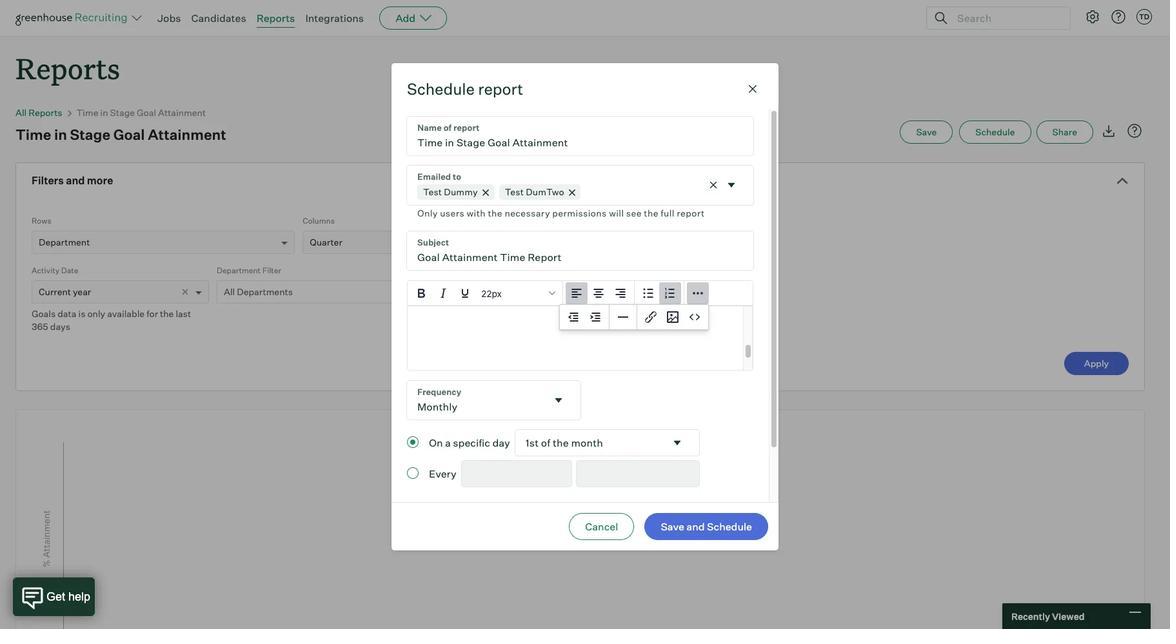 Task type: vqa. For each thing, say whether or not it's contained in the screenshot.
the Department related to Department Filter
yes



Task type: locate. For each thing, give the bounding box(es) containing it.
0 vertical spatial all
[[15, 107, 27, 118]]

toggle flyout image right clear selection icon
[[725, 179, 738, 192]]

0 horizontal spatial and
[[66, 174, 85, 187]]

0 horizontal spatial time
[[15, 126, 51, 143]]

2 horizontal spatial the
[[644, 208, 659, 218]]

0 vertical spatial toggle flyout image
[[725, 179, 738, 192]]

0 horizontal spatial department
[[39, 237, 90, 248]]

all
[[15, 107, 27, 118], [224, 287, 235, 298]]

None text field
[[407, 231, 754, 270], [407, 381, 547, 420], [462, 461, 561, 487], [577, 461, 689, 487], [407, 231, 754, 270], [407, 381, 547, 420], [462, 461, 561, 487], [577, 461, 689, 487]]

the right with
[[488, 208, 503, 218]]

time
[[77, 107, 98, 118], [15, 126, 51, 143]]

toggle flyout image
[[725, 179, 738, 192], [552, 394, 565, 407]]

0 horizontal spatial the
[[160, 309, 174, 320]]

quarter
[[310, 237, 342, 248]]

22px button
[[476, 282, 560, 304]]

department
[[39, 237, 90, 248], [217, 266, 261, 276]]

0 vertical spatial and
[[66, 174, 85, 187]]

share button
[[1037, 121, 1094, 144]]

report
[[478, 79, 523, 98], [677, 208, 705, 218]]

save button
[[900, 121, 953, 144]]

none field containing test dummy
[[407, 166, 754, 221]]

current year option
[[39, 287, 91, 298]]

test up 'necessary'
[[505, 186, 524, 197]]

0 vertical spatial department
[[39, 237, 90, 248]]

available
[[107, 309, 145, 320]]

On a specific day text field
[[515, 430, 666, 456]]

data
[[58, 309, 76, 320]]

will
[[609, 208, 624, 218]]

td button
[[1137, 9, 1152, 25]]

0 horizontal spatial all
[[15, 107, 27, 118]]

time in stage goal attainment
[[77, 107, 206, 118], [15, 126, 226, 143]]

0 vertical spatial report
[[478, 79, 523, 98]]

1 vertical spatial department
[[217, 266, 261, 276]]

2 vertical spatial schedule
[[707, 521, 752, 534]]

2 test from the left
[[505, 186, 524, 197]]

and for save
[[687, 521, 705, 534]]

0 horizontal spatial schedule
[[407, 79, 475, 98]]

1 horizontal spatial time
[[77, 107, 98, 118]]

add
[[396, 12, 416, 25]]

in
[[100, 107, 108, 118], [54, 126, 67, 143]]

1 vertical spatial goal
[[113, 126, 145, 143]]

more
[[87, 174, 113, 187]]

1 test from the left
[[423, 186, 442, 197]]

department filter
[[217, 266, 281, 276]]

1 horizontal spatial test
[[505, 186, 524, 197]]

all for all departments
[[224, 287, 235, 298]]

save
[[917, 127, 937, 138], [661, 521, 685, 534]]

save inside button
[[661, 521, 685, 534]]

candidates
[[191, 12, 246, 25]]

save for save
[[917, 127, 937, 138]]

0 vertical spatial save
[[917, 127, 937, 138]]

0 horizontal spatial report
[[478, 79, 523, 98]]

test up only
[[423, 186, 442, 197]]

department up all departments
[[217, 266, 261, 276]]

1 vertical spatial toggle flyout image
[[552, 394, 565, 407]]

0 horizontal spatial toggle flyout image
[[552, 394, 565, 407]]

department for department
[[39, 237, 90, 248]]

days
[[50, 321, 70, 332]]

test
[[423, 186, 442, 197], [505, 186, 524, 197]]

0 horizontal spatial test
[[423, 186, 442, 197]]

current
[[39, 287, 71, 298]]

on
[[429, 437, 443, 449]]

1 vertical spatial time in stage goal attainment
[[15, 126, 226, 143]]

1 horizontal spatial and
[[687, 521, 705, 534]]

group
[[559, 304, 709, 331]]

current year
[[39, 287, 91, 298]]

1 horizontal spatial schedule
[[707, 521, 752, 534]]

time down all reports 'link'
[[15, 126, 51, 143]]

goals data is only available for the last 365 days
[[32, 309, 191, 332]]

save inside button
[[917, 127, 937, 138]]

1 vertical spatial save
[[661, 521, 685, 534]]

1 vertical spatial schedule
[[976, 127, 1015, 138]]

the left the "full"
[[644, 208, 659, 218]]

stage
[[110, 107, 135, 118], [70, 126, 110, 143]]

1 horizontal spatial save
[[917, 127, 937, 138]]

1 horizontal spatial report
[[677, 208, 705, 218]]

and inside button
[[687, 521, 705, 534]]

1 vertical spatial in
[[54, 126, 67, 143]]

quarter option
[[310, 237, 342, 248]]

td
[[1139, 12, 1150, 21]]

columns
[[303, 216, 335, 226]]

1 vertical spatial and
[[687, 521, 705, 534]]

the
[[488, 208, 503, 218], [644, 208, 659, 218], [160, 309, 174, 320]]

all departments
[[224, 287, 293, 298]]

reports
[[257, 12, 295, 25], [15, 49, 120, 87], [29, 107, 62, 118]]

specific
[[453, 437, 490, 449]]

1 vertical spatial report
[[677, 208, 705, 218]]

attainment
[[158, 107, 206, 118], [148, 126, 226, 143]]

dumtwo
[[526, 186, 564, 197]]

22px toolbar
[[408, 281, 563, 306]]

integrations link
[[305, 12, 364, 25]]

schedule inside button
[[976, 127, 1015, 138]]

0 horizontal spatial in
[[54, 126, 67, 143]]

0 horizontal spatial save
[[661, 521, 685, 534]]

22px
[[481, 288, 502, 299]]

None field
[[407, 166, 754, 221], [407, 381, 580, 420], [515, 430, 700, 456], [462, 461, 572, 487], [577, 461, 700, 487], [407, 381, 580, 420], [515, 430, 700, 456], [462, 461, 572, 487], [577, 461, 700, 487]]

test for test dumtwo
[[505, 186, 524, 197]]

see
[[626, 208, 642, 218]]

filters and more
[[32, 174, 113, 187]]

None text field
[[407, 117, 754, 155]]

share
[[1053, 127, 1078, 138]]

goal
[[137, 107, 156, 118], [113, 126, 145, 143]]

0 vertical spatial attainment
[[158, 107, 206, 118]]

all reports link
[[15, 107, 62, 118]]

apply
[[1085, 358, 1109, 369]]

day
[[493, 437, 510, 449]]

1 horizontal spatial all
[[224, 287, 235, 298]]

1 horizontal spatial department
[[217, 266, 261, 276]]

permissions
[[553, 208, 607, 218]]

add button
[[380, 6, 447, 30]]

recently
[[1012, 611, 1050, 622]]

for
[[147, 309, 158, 320]]

cancel button
[[569, 514, 635, 541]]

report inside clear selection field
[[677, 208, 705, 218]]

0 vertical spatial reports
[[257, 12, 295, 25]]

toggle flyout image up 'on a specific day' text box on the bottom of page
[[552, 394, 565, 407]]

schedule
[[407, 79, 475, 98], [976, 127, 1015, 138], [707, 521, 752, 534]]

1 vertical spatial all
[[224, 287, 235, 298]]

all reports
[[15, 107, 62, 118]]

date
[[61, 266, 78, 276]]

faq image
[[1127, 123, 1143, 139]]

time right all reports
[[77, 107, 98, 118]]

department up the date
[[39, 237, 90, 248]]

test dummy
[[423, 186, 478, 197]]

with
[[467, 208, 486, 218]]

2 horizontal spatial schedule
[[976, 127, 1015, 138]]

1 horizontal spatial toggle flyout image
[[725, 179, 738, 192]]

on a specific day
[[429, 437, 510, 449]]

toolbar
[[563, 281, 635, 306], [635, 281, 685, 306], [685, 281, 712, 306], [560, 305, 610, 330], [638, 305, 709, 330]]

the right for
[[160, 309, 174, 320]]

and
[[66, 174, 85, 187], [687, 521, 705, 534]]

a
[[445, 437, 451, 449]]

greenhouse recruiting image
[[15, 10, 132, 26]]

activity
[[32, 266, 59, 276]]

0 vertical spatial schedule
[[407, 79, 475, 98]]

filter
[[262, 266, 281, 276]]

1 horizontal spatial in
[[100, 107, 108, 118]]

save for save and schedule
[[661, 521, 685, 534]]

apply button
[[1065, 352, 1129, 376]]



Task type: describe. For each thing, give the bounding box(es) containing it.
necessary
[[505, 208, 550, 218]]

schedule for schedule
[[976, 127, 1015, 138]]

integrations
[[305, 12, 364, 25]]

users
[[440, 208, 465, 218]]

jobs
[[157, 12, 181, 25]]

1 vertical spatial stage
[[70, 126, 110, 143]]

departments
[[237, 287, 293, 298]]

rows
[[32, 216, 51, 226]]

only
[[87, 309, 105, 320]]

0 vertical spatial time
[[77, 107, 98, 118]]

22px group
[[408, 281, 753, 306]]

reports link
[[257, 12, 295, 25]]

department for department filter
[[217, 266, 261, 276]]

all for all reports
[[15, 107, 27, 118]]

td button
[[1134, 6, 1155, 27]]

1 vertical spatial reports
[[15, 49, 120, 87]]

1 vertical spatial time
[[15, 126, 51, 143]]

toggle flyout image inside clear selection field
[[725, 179, 738, 192]]

toggle flyout image
[[671, 437, 684, 449]]

only users with the necessary permissions will see the full report
[[417, 208, 705, 218]]

none field clear selection
[[407, 166, 754, 221]]

0 vertical spatial stage
[[110, 107, 135, 118]]

full
[[661, 208, 675, 218]]

save and schedule
[[661, 521, 752, 534]]

and for filters
[[66, 174, 85, 187]]

candidates link
[[191, 12, 246, 25]]

every
[[429, 467, 457, 480]]

cancel
[[585, 521, 618, 534]]

clear selection image
[[707, 179, 720, 192]]

0 vertical spatial in
[[100, 107, 108, 118]]

filters
[[32, 174, 64, 187]]

dummy
[[444, 186, 478, 197]]

download image
[[1101, 123, 1117, 139]]

Search text field
[[954, 9, 1059, 27]]

0 vertical spatial goal
[[137, 107, 156, 118]]

the inside goals data is only available for the last 365 days
[[160, 309, 174, 320]]

×
[[181, 284, 189, 299]]

jobs link
[[157, 12, 181, 25]]

2 vertical spatial reports
[[29, 107, 62, 118]]

schedule for schedule report
[[407, 79, 475, 98]]

0 vertical spatial time in stage goal attainment
[[77, 107, 206, 118]]

only
[[417, 208, 438, 218]]

close modal icon image
[[745, 81, 761, 97]]

schedule report
[[407, 79, 523, 98]]

test for test dummy
[[423, 186, 442, 197]]

1 horizontal spatial the
[[488, 208, 503, 218]]

save and schedule button
[[645, 514, 769, 541]]

xychart image
[[32, 411, 1129, 630]]

schedule inside button
[[707, 521, 752, 534]]

viewed
[[1052, 611, 1085, 622]]

save and schedule this report to revisit it! element
[[900, 121, 960, 144]]

time in stage goal attainment link
[[77, 107, 206, 118]]

is
[[78, 309, 85, 320]]

1 vertical spatial attainment
[[148, 126, 226, 143]]

configure image
[[1085, 9, 1101, 25]]

365
[[32, 321, 48, 332]]

activity date
[[32, 266, 78, 276]]

test dumtwo
[[505, 186, 564, 197]]

recently viewed
[[1012, 611, 1085, 622]]

year
[[73, 287, 91, 298]]

schedule button
[[960, 121, 1031, 144]]

goals
[[32, 309, 56, 320]]

department option
[[39, 237, 90, 248]]

last
[[176, 309, 191, 320]]



